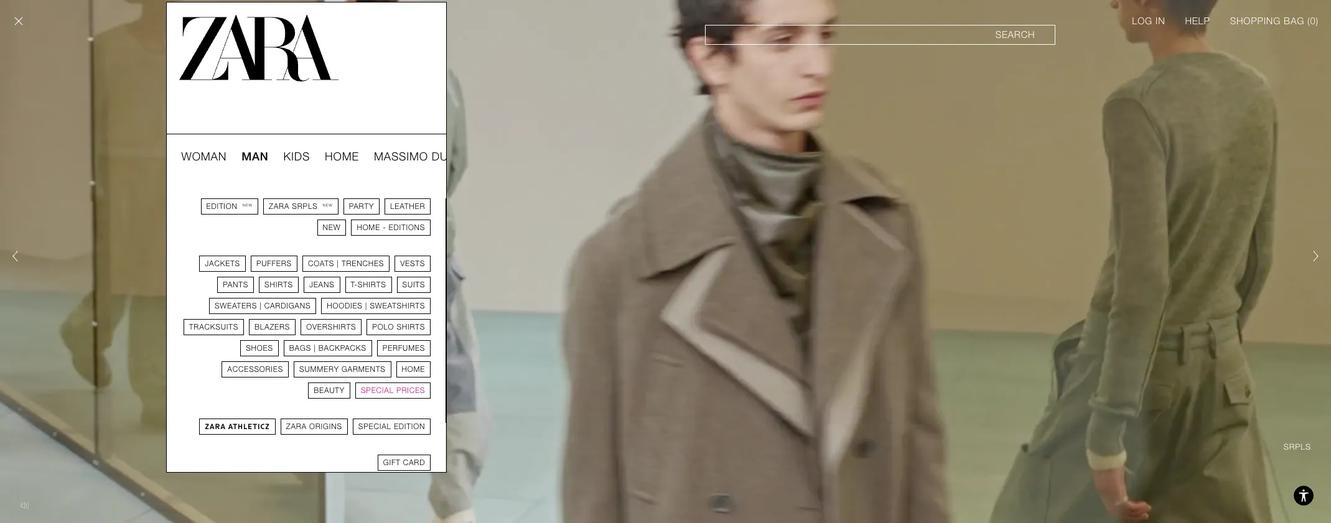 Task type: locate. For each thing, give the bounding box(es) containing it.
polo shirts
[[372, 323, 425, 332]]

man link
[[242, 149, 269, 164]]

woman
[[181, 150, 227, 163]]

cardigans
[[264, 302, 311, 311]]

home link
[[325, 149, 359, 164], [396, 362, 431, 378]]

0 vertical spatial home link
[[325, 149, 359, 164]]

-
[[383, 223, 386, 232]]

backpacks
[[319, 344, 366, 353]]

home right kids
[[325, 150, 359, 163]]

blazers
[[255, 323, 290, 332]]

2 horizontal spatial shirts
[[397, 323, 425, 332]]

jeans
[[309, 281, 335, 289]]

home for the bottom home link
[[402, 365, 425, 374]]

shirts for polo shirts
[[397, 323, 425, 332]]

1 vertical spatial edition
[[394, 423, 425, 431]]

zara left srpls
[[269, 202, 290, 211]]

kids link
[[284, 149, 310, 164]]

home link right kids link
[[325, 149, 359, 164]]

new
[[243, 203, 253, 207], [323, 203, 333, 207], [323, 223, 341, 232]]

polo shirts link
[[367, 319, 431, 335]]

0 vertical spatial edition
[[206, 202, 238, 211]]

edition down the prices
[[394, 423, 425, 431]]

gift card link
[[378, 455, 431, 471]]

0 status
[[1310, 16, 1316, 27]]

0 vertical spatial home
[[325, 150, 359, 163]]

pants
[[223, 281, 248, 289]]

| down t-shirts link
[[365, 302, 367, 311]]

special up gift
[[358, 423, 391, 431]]

jackets
[[205, 260, 240, 268]]

| for sweaters
[[260, 302, 262, 311]]

| for bags
[[314, 344, 316, 353]]

party
[[349, 202, 374, 211]]

puffers
[[256, 260, 292, 268]]

zara left origins
[[286, 423, 307, 431]]

gift
[[383, 459, 401, 467]]

massimo
[[374, 150, 428, 163]]

0 vertical spatial special
[[361, 387, 394, 395]]

1 vertical spatial home
[[357, 223, 380, 232]]

edition down woman link
[[206, 202, 238, 211]]

shirts down puffers link
[[265, 281, 293, 289]]

special prices
[[361, 387, 425, 395]]

special
[[361, 387, 394, 395], [358, 423, 391, 431]]

1 horizontal spatial edition
[[394, 423, 425, 431]]

card
[[403, 459, 425, 467]]

new up coats
[[323, 223, 341, 232]]

0 horizontal spatial home link
[[325, 149, 359, 164]]

zara inside 'link'
[[205, 423, 226, 431]]

1 vertical spatial special
[[358, 423, 391, 431]]

| right bags
[[314, 344, 316, 353]]

new right srpls
[[323, 203, 333, 207]]

pants link
[[217, 277, 254, 293]]

| for hoodies
[[365, 302, 367, 311]]

home up the prices
[[402, 365, 425, 374]]

shoes link
[[240, 340, 279, 357]]

zara athleticz
[[205, 423, 270, 431]]

log in
[[1132, 16, 1166, 27]]

zara origins link
[[281, 419, 348, 435]]

bags | backpacks
[[289, 344, 366, 353]]

beauty
[[314, 387, 345, 395]]

zara athleticz link
[[199, 419, 276, 435]]

| right coats
[[337, 260, 339, 268]]

special down garments
[[361, 387, 394, 395]]

shirts up perfumes on the bottom left of the page
[[397, 323, 425, 332]]

home link up the prices
[[396, 362, 431, 378]]

edition
[[206, 202, 238, 211], [394, 423, 425, 431]]

turn on/turn off sound image
[[15, 496, 35, 516]]

zara
[[269, 202, 290, 211], [205, 423, 226, 431], [286, 423, 307, 431]]

edition new zara srpls new party
[[206, 202, 374, 211]]

home - editions
[[357, 223, 425, 232]]

sweaters | cardigans link
[[209, 298, 316, 314]]

vests
[[400, 260, 425, 268]]

)
[[1316, 16, 1319, 27]]

jackets link
[[199, 256, 246, 272]]

coats | trenches link
[[302, 256, 390, 272]]

1 horizontal spatial shirts
[[358, 281, 386, 289]]

| inside "link"
[[260, 302, 262, 311]]

zara left athleticz
[[205, 423, 226, 431]]

party link
[[343, 199, 380, 215]]

0 horizontal spatial edition
[[206, 202, 238, 211]]

shirts
[[265, 281, 293, 289], [358, 281, 386, 289], [397, 323, 425, 332]]

| up blazers link
[[260, 302, 262, 311]]

2 vertical spatial home
[[402, 365, 425, 374]]

jeans link
[[304, 277, 340, 293]]

special for special prices
[[361, 387, 394, 395]]

log
[[1132, 16, 1153, 27]]

home left -
[[357, 223, 380, 232]]

dutti
[[432, 150, 465, 163]]

shirts up hoodies | sweatshirts link
[[358, 281, 386, 289]]

editions
[[389, 223, 425, 232]]

coats | trenches
[[308, 260, 384, 268]]

(
[[1308, 16, 1310, 27]]

athleticz
[[228, 423, 270, 431]]

garments
[[342, 365, 386, 374]]

|
[[337, 260, 339, 268], [260, 302, 262, 311], [365, 302, 367, 311], [314, 344, 316, 353]]

1 horizontal spatial home link
[[396, 362, 431, 378]]

home
[[325, 150, 359, 163], [357, 223, 380, 232], [402, 365, 425, 374]]



Task type: describe. For each thing, give the bounding box(es) containing it.
zara origins
[[286, 423, 342, 431]]

new down man 'link'
[[243, 203, 253, 207]]

summery garments
[[299, 365, 386, 374]]

zara logo united states. go to homepage image
[[179, 15, 339, 82]]

1 vertical spatial home link
[[396, 362, 431, 378]]

shopping
[[1230, 16, 1281, 27]]

accessories link
[[222, 362, 289, 378]]

help link
[[1185, 15, 1210, 27]]

bag
[[1284, 16, 1305, 27]]

trenches
[[342, 260, 384, 268]]

0 horizontal spatial shirts
[[265, 281, 293, 289]]

summery
[[299, 365, 339, 374]]

home - editions link
[[351, 220, 431, 236]]

origins
[[309, 423, 342, 431]]

sweatshirts
[[370, 302, 425, 311]]

puffers link
[[251, 256, 297, 272]]

special prices link
[[355, 383, 431, 399]]

bags | backpacks link
[[284, 340, 372, 357]]

t-shirts link
[[345, 277, 392, 293]]

home for the top home link
[[325, 150, 359, 163]]

beauty link
[[308, 383, 350, 399]]

bags
[[289, 344, 311, 353]]

polo
[[372, 323, 394, 332]]

gift card
[[383, 459, 425, 467]]

hoodies | sweatshirts link
[[321, 298, 431, 314]]

prices
[[397, 387, 425, 395]]

zara for zara athleticz
[[205, 423, 226, 431]]

t-
[[351, 281, 358, 289]]

special edition
[[358, 423, 425, 431]]

suits link
[[397, 277, 431, 293]]

log in link
[[1132, 15, 1166, 27]]

0
[[1310, 16, 1316, 27]]

search link
[[705, 25, 1056, 45]]

coats
[[308, 260, 334, 268]]

zara logo united states. image
[[179, 15, 339, 82]]

leather link
[[385, 199, 431, 215]]

woman link
[[181, 149, 227, 164]]

special for special edition
[[358, 423, 391, 431]]

shirts for t-shirts
[[358, 281, 386, 289]]

search
[[996, 29, 1035, 40]]

suits
[[402, 281, 425, 289]]

summery garments link
[[294, 362, 391, 378]]

new link
[[317, 220, 346, 236]]

hoodies | sweatshirts
[[327, 302, 425, 311]]

hoodies
[[327, 302, 363, 311]]

perfumes
[[383, 344, 425, 353]]

overshirts link
[[301, 319, 362, 335]]

zara for zara origins
[[286, 423, 307, 431]]

vests link
[[395, 256, 431, 272]]

tracksuits link
[[184, 319, 244, 335]]

sweaters
[[215, 302, 257, 311]]

massimo dutti link
[[374, 149, 465, 164]]

overshirts
[[306, 323, 356, 332]]

srpls
[[292, 202, 318, 211]]

Product search search field
[[705, 25, 1056, 45]]

man
[[242, 150, 269, 163]]

tracksuits
[[189, 323, 238, 332]]

special edition link
[[353, 419, 431, 435]]

shoes
[[246, 344, 273, 353]]

| for coats
[[337, 260, 339, 268]]

perfumes link
[[377, 340, 431, 357]]

kids
[[284, 150, 310, 163]]

shirts link
[[259, 277, 299, 293]]

in
[[1156, 16, 1166, 27]]

leather
[[390, 202, 425, 211]]

accessories
[[227, 365, 283, 374]]

massimo dutti
[[374, 150, 465, 163]]

help
[[1185, 16, 1210, 27]]

shopping bag ( 0 )
[[1230, 16, 1319, 27]]

sweaters | cardigans
[[215, 302, 311, 311]]

t-shirts
[[351, 281, 386, 289]]



Task type: vqa. For each thing, say whether or not it's contained in the screenshot.
ACCOUNT on the bottom
no



